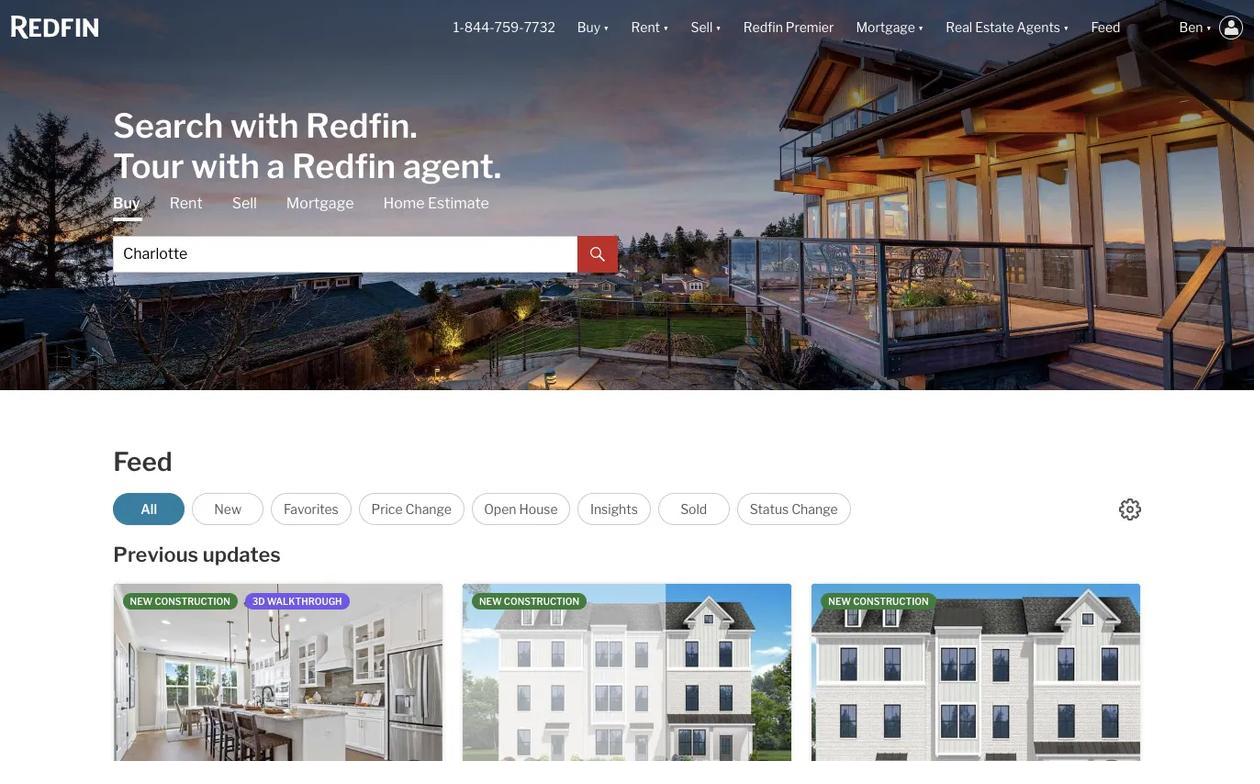Task type: locate. For each thing, give the bounding box(es) containing it.
3 construction from the left
[[853, 596, 929, 607]]

2 construction from the left
[[504, 596, 580, 607]]

Insights radio
[[578, 493, 651, 525]]

construction for third photo of 3004 red cardinal ln #7, charlotte, nc 28211 from the right
[[853, 596, 929, 607]]

rent
[[631, 20, 660, 35], [170, 194, 203, 212]]

buy ▾ button
[[577, 0, 609, 55]]

mortgage up city, address, school, agent, zip search field
[[286, 194, 354, 212]]

1 horizontal spatial new
[[479, 596, 502, 607]]

real estate agents ▾
[[946, 20, 1069, 35]]

premier
[[786, 20, 834, 35]]

price change
[[371, 501, 452, 517]]

change right price at the bottom
[[406, 501, 452, 517]]

2 horizontal spatial construction
[[853, 596, 929, 607]]

redfin.
[[306, 105, 418, 146]]

2 ▾ from the left
[[663, 20, 669, 35]]

▾ right rent ▾
[[716, 20, 722, 35]]

3d walkthrough
[[252, 596, 342, 607]]

Sold radio
[[658, 493, 730, 525]]

▾ right agents
[[1063, 20, 1069, 35]]

2 photo of 6024 towering oaks ln, charlotte, nc 28205 image from the left
[[113, 584, 442, 761]]

rent link
[[170, 193, 203, 214]]

previous
[[113, 543, 198, 567]]

▾ left real at right
[[918, 20, 924, 35]]

rent inside dropdown button
[[631, 20, 660, 35]]

sell ▾ button
[[680, 0, 733, 55]]

photo of 6024 towering oaks ln, charlotte, nc 28205 image
[[0, 584, 113, 761], [113, 584, 442, 761], [442, 584, 771, 761]]

sell link
[[232, 193, 257, 214]]

1 vertical spatial redfin
[[292, 146, 396, 186]]

0 horizontal spatial new
[[130, 596, 153, 607]]

tab list
[[113, 193, 618, 272]]

insights
[[590, 501, 638, 517]]

3 ▾ from the left
[[716, 20, 722, 35]]

buy
[[577, 20, 601, 35], [113, 194, 140, 212]]

redfin up mortgage link
[[292, 146, 396, 186]]

feed right agents
[[1091, 20, 1121, 35]]

feed
[[1091, 20, 1121, 35], [113, 446, 172, 478]]

new for 3rd photo of 6024 towering oaks ln, charlotte, nc 28205 from right
[[130, 596, 153, 607]]

0 horizontal spatial feed
[[113, 446, 172, 478]]

buy right 7732
[[577, 20, 601, 35]]

▾ left sell ▾ at the right of page
[[663, 20, 669, 35]]

change
[[406, 501, 452, 517], [792, 501, 838, 517]]

redfin inside 'button'
[[744, 20, 783, 35]]

0 vertical spatial sell
[[691, 20, 713, 35]]

sell inside tab list
[[232, 194, 257, 212]]

1 horizontal spatial change
[[792, 501, 838, 517]]

4 ▾ from the left
[[918, 20, 924, 35]]

7732
[[524, 20, 555, 35]]

1 construction from the left
[[155, 596, 230, 607]]

All radio
[[113, 493, 185, 525]]

0 horizontal spatial rent
[[170, 194, 203, 212]]

submit search image
[[590, 247, 605, 262]]

change right status
[[792, 501, 838, 517]]

photo of 3004 red cardinal ln #7, charlotte, nc 28211 image
[[483, 584, 812, 761], [812, 584, 1141, 761], [1141, 584, 1254, 761]]

1 vertical spatial mortgage
[[286, 194, 354, 212]]

mortgage ▾
[[856, 20, 924, 35]]

▾ right the 'ben'
[[1206, 20, 1212, 35]]

0 horizontal spatial mortgage
[[286, 194, 354, 212]]

1 horizontal spatial new construction
[[479, 596, 580, 607]]

0 horizontal spatial sell
[[232, 194, 257, 212]]

new
[[130, 596, 153, 607], [479, 596, 502, 607], [829, 596, 851, 607]]

photo of 3004 red cardinal ln, charlotte, nc 28211 image
[[134, 584, 463, 761], [463, 584, 792, 761], [792, 584, 1120, 761]]

▾ for buy ▾
[[603, 20, 609, 35]]

0 vertical spatial feed
[[1091, 20, 1121, 35]]

1 vertical spatial feed
[[113, 446, 172, 478]]

2 photo of 3004 red cardinal ln, charlotte, nc 28211 image from the left
[[463, 584, 792, 761]]

new construction
[[130, 596, 230, 607], [479, 596, 580, 607], [829, 596, 929, 607]]

buy for buy
[[113, 194, 140, 212]]

1 vertical spatial buy
[[113, 194, 140, 212]]

real estate agents ▾ link
[[946, 0, 1069, 55]]

rent ▾
[[631, 20, 669, 35]]

6 ▾ from the left
[[1206, 20, 1212, 35]]

3 photo of 6024 towering oaks ln, charlotte, nc 28205 image from the left
[[442, 584, 771, 761]]

1 horizontal spatial buy
[[577, 20, 601, 35]]

0 vertical spatial buy
[[577, 20, 601, 35]]

759-
[[495, 20, 524, 35]]

option group containing all
[[113, 493, 851, 525]]

feed up all radio
[[113, 446, 172, 478]]

0 horizontal spatial change
[[406, 501, 452, 517]]

house
[[519, 501, 558, 517]]

1 ▾ from the left
[[603, 20, 609, 35]]

1-844-759-7732
[[454, 20, 555, 35]]

1 horizontal spatial construction
[[504, 596, 580, 607]]

sell right rent link
[[232, 194, 257, 212]]

sell right rent ▾
[[691, 20, 713, 35]]

walkthrough
[[267, 596, 342, 607]]

favorites
[[284, 501, 339, 517]]

new for third photo of 3004 red cardinal ln #7, charlotte, nc 28211 from the right
[[829, 596, 851, 607]]

rent ▾ button
[[631, 0, 669, 55]]

1-
[[454, 20, 464, 35]]

0 horizontal spatial construction
[[155, 596, 230, 607]]

1 horizontal spatial redfin
[[744, 20, 783, 35]]

sell for sell
[[232, 194, 257, 212]]

2 change from the left
[[792, 501, 838, 517]]

0 vertical spatial redfin
[[744, 20, 783, 35]]

redfin
[[744, 20, 783, 35], [292, 146, 396, 186]]

1 horizontal spatial feed
[[1091, 20, 1121, 35]]

status
[[750, 501, 789, 517]]

home
[[383, 194, 425, 212]]

buy inside buy ▾ dropdown button
[[577, 20, 601, 35]]

sell ▾
[[691, 20, 722, 35]]

2 horizontal spatial new construction
[[829, 596, 929, 607]]

mortgage for mortgage ▾
[[856, 20, 915, 35]]

▾
[[603, 20, 609, 35], [663, 20, 669, 35], [716, 20, 722, 35], [918, 20, 924, 35], [1063, 20, 1069, 35], [1206, 20, 1212, 35]]

real
[[946, 20, 973, 35]]

1 vertical spatial sell
[[232, 194, 257, 212]]

change inside radio
[[406, 501, 452, 517]]

redfin premier button
[[733, 0, 845, 55]]

▾ for mortgage ▾
[[918, 20, 924, 35]]

New radio
[[192, 493, 264, 525]]

3 photo of 3004 red cardinal ln #7, charlotte, nc 28211 image from the left
[[1141, 584, 1254, 761]]

Price Change radio
[[359, 493, 465, 525]]

open house
[[484, 501, 558, 517]]

sell inside dropdown button
[[691, 20, 713, 35]]

agent.
[[403, 146, 502, 186]]

previous updates
[[113, 543, 281, 567]]

City, Address, School, Agent, ZIP search field
[[113, 236, 578, 272]]

sell ▾ button
[[691, 0, 722, 55]]

mortgage ▾ button
[[845, 0, 935, 55]]

0 horizontal spatial redfin
[[292, 146, 396, 186]]

1 horizontal spatial mortgage
[[856, 20, 915, 35]]

option group
[[113, 493, 851, 525]]

sell
[[691, 20, 713, 35], [232, 194, 257, 212]]

real estate agents ▾ button
[[935, 0, 1080, 55]]

mortgage
[[856, 20, 915, 35], [286, 194, 354, 212]]

0 horizontal spatial new construction
[[130, 596, 230, 607]]

with
[[230, 105, 299, 146], [191, 146, 260, 186]]

0 horizontal spatial buy
[[113, 194, 140, 212]]

redfin left premier
[[744, 20, 783, 35]]

1 horizontal spatial sell
[[691, 20, 713, 35]]

2 horizontal spatial new
[[829, 596, 851, 607]]

1 horizontal spatial rent
[[631, 20, 660, 35]]

2 new construction from the left
[[479, 596, 580, 607]]

rent right buy ▾
[[631, 20, 660, 35]]

1 vertical spatial rent
[[170, 194, 203, 212]]

0 vertical spatial mortgage
[[856, 20, 915, 35]]

5 ▾ from the left
[[1063, 20, 1069, 35]]

mortgage inside dropdown button
[[856, 20, 915, 35]]

3 new from the left
[[829, 596, 851, 607]]

1-844-759-7732 link
[[454, 20, 555, 35]]

buy for buy ▾
[[577, 20, 601, 35]]

▾ for rent ▾
[[663, 20, 669, 35]]

change inside radio
[[792, 501, 838, 517]]

▾ left rent ▾
[[603, 20, 609, 35]]

construction
[[155, 596, 230, 607], [504, 596, 580, 607], [853, 596, 929, 607]]

1 new from the left
[[130, 596, 153, 607]]

1 change from the left
[[406, 501, 452, 517]]

buy down tour
[[113, 194, 140, 212]]

rent down tour
[[170, 194, 203, 212]]

mortgage left real at right
[[856, 20, 915, 35]]

2 new from the left
[[479, 596, 502, 607]]

Favorites radio
[[271, 493, 351, 525]]

buy inside tab list
[[113, 194, 140, 212]]

0 vertical spatial rent
[[631, 20, 660, 35]]



Task type: describe. For each thing, give the bounding box(es) containing it.
sell for sell ▾
[[691, 20, 713, 35]]

feed inside button
[[1091, 20, 1121, 35]]

rent for rent ▾
[[631, 20, 660, 35]]

1 photo of 3004 red cardinal ln #7, charlotte, nc 28211 image from the left
[[483, 584, 812, 761]]

price
[[371, 501, 403, 517]]

ben ▾
[[1180, 20, 1212, 35]]

estate
[[975, 20, 1014, 35]]

status change
[[750, 501, 838, 517]]

Status Change radio
[[737, 493, 851, 525]]

search with redfin. tour with a redfin agent.
[[113, 105, 502, 186]]

2 photo of 3004 red cardinal ln #7, charlotte, nc 28211 image from the left
[[812, 584, 1141, 761]]

ben
[[1180, 20, 1204, 35]]

change for price change
[[406, 501, 452, 517]]

open
[[484, 501, 517, 517]]

sold
[[681, 501, 707, 517]]

mortgage link
[[286, 193, 354, 214]]

3d
[[252, 596, 265, 607]]

agents
[[1017, 20, 1061, 35]]

844-
[[464, 20, 495, 35]]

search
[[113, 105, 223, 146]]

buy link
[[113, 193, 140, 221]]

1 photo of 6024 towering oaks ln, charlotte, nc 28205 image from the left
[[0, 584, 113, 761]]

3 photo of 3004 red cardinal ln, charlotte, nc 28211 image from the left
[[792, 584, 1120, 761]]

tour
[[113, 146, 184, 186]]

buy ▾ button
[[566, 0, 620, 55]]

estimate
[[428, 194, 489, 212]]

1 photo of 3004 red cardinal ln, charlotte, nc 28211 image from the left
[[134, 584, 463, 761]]

feed button
[[1080, 0, 1169, 55]]

buy ▾
[[577, 20, 609, 35]]

all
[[141, 501, 157, 517]]

new
[[214, 501, 242, 517]]

mortgage for mortgage
[[286, 194, 354, 212]]

change for status change
[[792, 501, 838, 517]]

rent ▾ button
[[620, 0, 680, 55]]

construction for 3rd photo of 6024 towering oaks ln, charlotte, nc 28205 from right
[[155, 596, 230, 607]]

a
[[267, 146, 285, 186]]

updates
[[203, 543, 281, 567]]

home estimate link
[[383, 193, 489, 214]]

rent for rent
[[170, 194, 203, 212]]

Open House radio
[[472, 493, 570, 525]]

▾ for sell ▾
[[716, 20, 722, 35]]

redfin inside search with redfin. tour with a redfin agent.
[[292, 146, 396, 186]]

▾ for ben ▾
[[1206, 20, 1212, 35]]

3 new construction from the left
[[829, 596, 929, 607]]

redfin premier
[[744, 20, 834, 35]]

mortgage ▾ button
[[856, 0, 924, 55]]

1 new construction from the left
[[130, 596, 230, 607]]

tab list containing buy
[[113, 193, 618, 272]]

home estimate
[[383, 194, 489, 212]]



Task type: vqa. For each thing, say whether or not it's contained in the screenshot.
CONSTRUCTION to the right
yes



